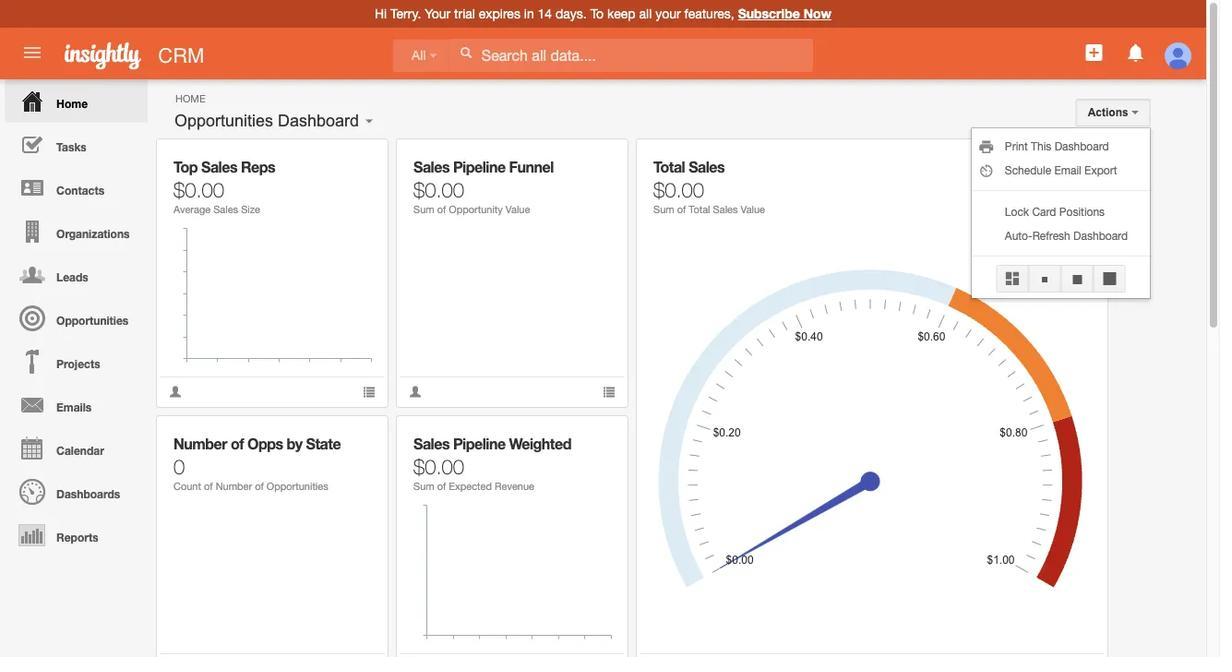 Task type: locate. For each thing, give the bounding box(es) containing it.
user image
[[409, 386, 422, 399]]

total
[[654, 158, 685, 176], [689, 204, 711, 216]]

total sales link
[[654, 158, 725, 176]]

dashboard for auto-refresh dashboard
[[1074, 229, 1129, 242]]

0
[[174, 454, 185, 478]]

0 vertical spatial total
[[654, 158, 685, 176]]

sum inside the sales pipeline weighted $0.00 sum of expected revenue
[[414, 481, 435, 493]]

sum
[[414, 204, 435, 216], [654, 204, 675, 216], [414, 481, 435, 493]]

1 horizontal spatial wrench image
[[590, 430, 603, 443]]

actions button
[[1077, 99, 1152, 127]]

of down total sales link
[[678, 204, 686, 216]]

list image for funnel
[[603, 386, 616, 399]]

auto-
[[1006, 229, 1033, 242]]

$0.00 up opportunity
[[414, 177, 465, 201]]

opportunities
[[175, 111, 273, 130], [56, 314, 129, 327], [267, 481, 328, 493]]

0 vertical spatial pipeline
[[453, 158, 506, 176]]

all
[[412, 48, 426, 63]]

$0.00 inside the sales pipeline funnel $0.00 sum of opportunity value
[[414, 177, 465, 201]]

sales
[[201, 158, 237, 176], [414, 158, 450, 176], [689, 158, 725, 176], [214, 204, 238, 216], [714, 204, 738, 216], [414, 435, 450, 453]]

hi
[[375, 6, 387, 21]]

sales pipeline weighted $0.00 sum of expected revenue
[[414, 435, 572, 493]]

of
[[437, 204, 446, 216], [678, 204, 686, 216], [231, 435, 244, 453], [204, 481, 213, 493], [255, 481, 264, 493], [437, 481, 446, 493]]

navigation
[[0, 79, 148, 557]]

dashboards
[[56, 488, 120, 501]]

card
[[1033, 205, 1057, 218]]

1 vertical spatial total
[[689, 204, 711, 216]]

1 horizontal spatial list image
[[603, 386, 616, 399]]

0 horizontal spatial wrench image
[[350, 430, 363, 443]]

wrench image right weighted
[[590, 430, 603, 443]]

value for funnel
[[506, 204, 530, 216]]

1 vertical spatial opportunities
[[56, 314, 129, 327]]

$0.00 down total sales link
[[654, 177, 705, 201]]

crm
[[158, 43, 205, 67]]

pipeline up opportunity
[[453, 158, 506, 176]]

2 vertical spatial opportunities
[[267, 481, 328, 493]]

to
[[591, 6, 604, 21]]

0 horizontal spatial total
[[654, 158, 685, 176]]

contacts
[[56, 184, 104, 197]]

2 pipeline from the top
[[453, 435, 506, 453]]

size
[[241, 204, 260, 216]]

sales inside the sales pipeline funnel $0.00 sum of opportunity value
[[414, 158, 450, 176]]

2 list image from the left
[[603, 386, 616, 399]]

your
[[656, 6, 681, 21]]

top sales reps $0.00 average sales size
[[174, 158, 275, 216]]

1 horizontal spatial value
[[741, 204, 766, 216]]

navigation containing home
[[0, 79, 148, 557]]

terry.
[[391, 6, 421, 21]]

opps
[[248, 435, 283, 453]]

sum left expected
[[414, 481, 435, 493]]

0 horizontal spatial home
[[56, 97, 88, 110]]

1 vertical spatial pipeline
[[453, 435, 506, 453]]

value inside the sales pipeline funnel $0.00 sum of opportunity value
[[506, 204, 530, 216]]

$0.00 up expected
[[414, 454, 465, 478]]

funnel
[[509, 158, 554, 176]]

$0.00 up average
[[174, 177, 224, 201]]

all link
[[393, 39, 449, 72]]

1 vertical spatial dashboard
[[1055, 139, 1110, 152]]

emails link
[[5, 383, 148, 427]]

email
[[1055, 163, 1082, 176]]

0 horizontal spatial wrench image
[[350, 153, 363, 166]]

weighted
[[509, 435, 572, 453]]

value
[[506, 204, 530, 216], [741, 204, 766, 216]]

opportunities down by
[[267, 481, 328, 493]]

reps
[[241, 158, 275, 176]]

1 pipeline from the top
[[453, 158, 506, 176]]

of down number of opps by state link
[[255, 481, 264, 493]]

wrench image right state
[[350, 430, 363, 443]]

schedule
[[1006, 163, 1052, 176]]

lock card positions
[[1006, 205, 1106, 218]]

home
[[175, 92, 206, 104], [56, 97, 88, 110]]

2 wrench image from the left
[[590, 153, 603, 166]]

contacts link
[[5, 166, 148, 210]]

sum inside total sales $0.00 sum of total sales value
[[654, 204, 675, 216]]

pipeline inside the sales pipeline funnel $0.00 sum of opportunity value
[[453, 158, 506, 176]]

revenue
[[495, 481, 535, 493]]

1 horizontal spatial wrench image
[[590, 153, 603, 166]]

pipeline
[[453, 158, 506, 176], [453, 435, 506, 453]]

number up 0
[[174, 435, 227, 453]]

pipeline up expected
[[453, 435, 506, 453]]

pipeline inside the sales pipeline weighted $0.00 sum of expected revenue
[[453, 435, 506, 453]]

sum left opportunity
[[414, 204, 435, 216]]

1 value from the left
[[506, 204, 530, 216]]

opportunities for opportunities dashboard
[[175, 111, 273, 130]]

$0.00 inside the sales pipeline weighted $0.00 sum of expected revenue
[[414, 454, 465, 478]]

2 vertical spatial dashboard
[[1074, 229, 1129, 242]]

dashboard inside button
[[1074, 229, 1129, 242]]

number right "count"
[[216, 481, 252, 493]]

dashboard inside button
[[278, 111, 359, 130]]

white image
[[460, 46, 473, 59]]

home up tasks "link"
[[56, 97, 88, 110]]

sales pipeline weighted link
[[414, 435, 572, 453]]

tasks link
[[5, 123, 148, 166]]

count
[[174, 481, 201, 493]]

sales pipeline funnel link
[[414, 158, 554, 176]]

number
[[174, 435, 227, 453], [216, 481, 252, 493]]

of left expected
[[437, 481, 446, 493]]

of inside total sales $0.00 sum of total sales value
[[678, 204, 686, 216]]

opportunities dashboard button
[[168, 107, 366, 135]]

home down crm
[[175, 92, 206, 104]]

value inside total sales $0.00 sum of total sales value
[[741, 204, 766, 216]]

1 wrench image from the left
[[350, 153, 363, 166]]

wrench image
[[350, 153, 363, 166], [590, 153, 603, 166]]

0 horizontal spatial value
[[506, 204, 530, 216]]

opportunities link
[[5, 296, 148, 340]]

14
[[538, 6, 552, 21]]

dashboard
[[278, 111, 359, 130], [1055, 139, 1110, 152], [1074, 229, 1129, 242]]

sum inside the sales pipeline funnel $0.00 sum of opportunity value
[[414, 204, 435, 216]]

top sales reps link
[[174, 158, 275, 176]]

0 horizontal spatial list image
[[363, 386, 376, 399]]

user image
[[169, 386, 182, 399]]

calendar link
[[5, 427, 148, 470]]

projects
[[56, 357, 100, 370]]

$0.00 inside total sales $0.00 sum of total sales value
[[654, 177, 705, 201]]

opportunities up top sales reps link
[[175, 111, 273, 130]]

0 vertical spatial number
[[174, 435, 227, 453]]

leads link
[[5, 253, 148, 296]]

$0.00 inside top sales reps $0.00 average sales size
[[174, 177, 224, 201]]

calendar
[[56, 444, 104, 457]]

0 vertical spatial opportunities
[[175, 111, 273, 130]]

sales pipeline funnel $0.00 sum of opportunity value
[[414, 158, 554, 216]]

auto-refresh dashboard
[[1006, 229, 1129, 242]]

$0.00 for top sales reps
[[174, 177, 224, 201]]

leads
[[56, 271, 88, 284]]

home inside home link
[[56, 97, 88, 110]]

list image
[[363, 386, 376, 399], [603, 386, 616, 399]]

$0.00
[[174, 177, 224, 201], [414, 177, 465, 201], [654, 177, 705, 201], [414, 454, 465, 478]]

opportunities inside button
[[175, 111, 273, 130]]

subscribe
[[738, 6, 800, 21]]

opportunities up "projects" "link"
[[56, 314, 129, 327]]

wrench image for sales pipeline funnel
[[590, 153, 603, 166]]

of right "count"
[[204, 481, 213, 493]]

0 vertical spatial dashboard
[[278, 111, 359, 130]]

sum down total sales link
[[654, 204, 675, 216]]

wrench image
[[350, 430, 363, 443], [590, 430, 603, 443]]

2 value from the left
[[741, 204, 766, 216]]

reports
[[56, 531, 98, 544]]

of left opportunity
[[437, 204, 446, 216]]

1 list image from the left
[[363, 386, 376, 399]]



Task type: vqa. For each thing, say whether or not it's contained in the screenshot.
added
no



Task type: describe. For each thing, give the bounding box(es) containing it.
sales inside the sales pipeline weighted $0.00 sum of expected revenue
[[414, 435, 450, 453]]

your
[[425, 6, 451, 21]]

average
[[174, 204, 211, 216]]

export
[[1085, 163, 1118, 176]]

keep
[[608, 6, 636, 21]]

pipeline for weighted
[[453, 435, 506, 453]]

Search all data.... text field
[[450, 39, 813, 72]]

opportunities inside number of opps by state 0 count of number of opportunities
[[267, 481, 328, 493]]

print this dashboard link
[[972, 134, 1151, 158]]

$0.00 for sales pipeline weighted
[[414, 454, 465, 478]]

schedule email export
[[1006, 163, 1118, 176]]

notifications image
[[1125, 42, 1148, 64]]

pipeline for funnel
[[453, 158, 506, 176]]

1 vertical spatial number
[[216, 481, 252, 493]]

lock card positions button
[[972, 199, 1151, 223]]

total sales $0.00 sum of total sales value
[[654, 158, 766, 216]]

expires
[[479, 6, 521, 21]]

print this dashboard
[[1006, 139, 1110, 152]]

opportunities dashboard
[[175, 111, 359, 130]]

auto-refresh dashboard button
[[972, 223, 1151, 248]]

$0.00 for sales pipeline funnel
[[414, 177, 465, 201]]

lock
[[1006, 205, 1030, 218]]

sum for sales pipeline funnel
[[414, 204, 435, 216]]

projects link
[[5, 340, 148, 383]]

sum for sales pipeline weighted
[[414, 481, 435, 493]]

number of opps by state 0 count of number of opportunities
[[174, 435, 341, 493]]

organizations link
[[5, 210, 148, 253]]

positions
[[1060, 205, 1106, 218]]

organizations
[[56, 227, 130, 240]]

1 horizontal spatial total
[[689, 204, 711, 216]]

this
[[1032, 139, 1052, 152]]

tasks
[[56, 140, 87, 153]]

refresh
[[1033, 229, 1071, 242]]

1 wrench image from the left
[[350, 430, 363, 443]]

dashboards link
[[5, 470, 148, 513]]

features,
[[685, 6, 735, 21]]

emails
[[56, 401, 92, 414]]

list image for reps
[[363, 386, 376, 399]]

in
[[524, 6, 534, 21]]

of inside the sales pipeline funnel $0.00 sum of opportunity value
[[437, 204, 446, 216]]

trial
[[454, 6, 476, 21]]

now
[[804, 6, 832, 21]]

subscribe now link
[[738, 6, 832, 21]]

hi terry. your trial expires in 14 days. to keep all your features, subscribe now
[[375, 6, 832, 21]]

reports link
[[5, 513, 148, 557]]

all
[[640, 6, 652, 21]]

dashboard for print this dashboard
[[1055, 139, 1110, 152]]

opportunities for opportunities
[[56, 314, 129, 327]]

opportunity
[[449, 204, 503, 216]]

by
[[287, 435, 303, 453]]

wrench image for top sales reps
[[350, 153, 363, 166]]

print
[[1006, 139, 1029, 152]]

2 wrench image from the left
[[590, 430, 603, 443]]

days.
[[556, 6, 587, 21]]

schedule email export link
[[972, 158, 1151, 182]]

expected
[[449, 481, 492, 493]]

1 horizontal spatial home
[[175, 92, 206, 104]]

actions
[[1089, 106, 1132, 119]]

home link
[[5, 79, 148, 123]]

value for $0.00
[[741, 204, 766, 216]]

number of opps by state link
[[174, 435, 341, 453]]

state
[[306, 435, 341, 453]]

of left opps
[[231, 435, 244, 453]]

top
[[174, 158, 198, 176]]

of inside the sales pipeline weighted $0.00 sum of expected revenue
[[437, 481, 446, 493]]



